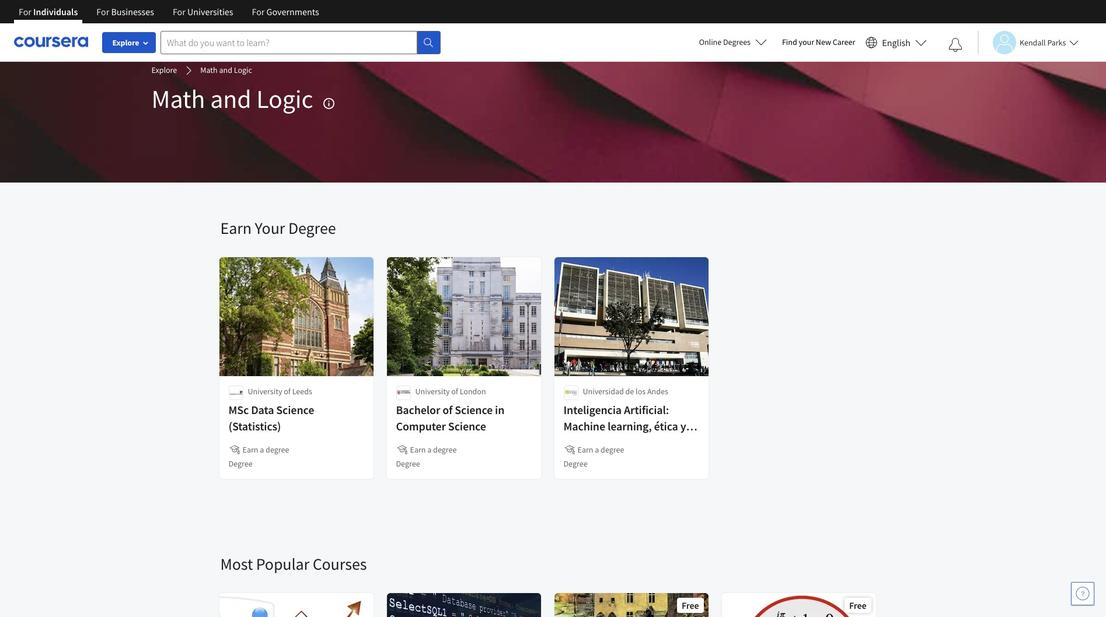 Task type: describe. For each thing, give the bounding box(es) containing it.
earn a degree for data
[[243, 445, 289, 456]]

science for in
[[455, 403, 493, 418]]

nuevas
[[564, 436, 599, 450]]

degrees
[[724, 37, 751, 47]]

universities
[[188, 6, 233, 18]]

1 free link from the left
[[553, 593, 710, 618]]

y
[[681, 419, 687, 434]]

popular
[[256, 554, 310, 575]]

online degrees button
[[690, 29, 777, 55]]

artificial:
[[624, 403, 669, 418]]

andes
[[648, 387, 669, 397]]

most popular courses
[[220, 554, 367, 575]]

university of leeds
[[248, 387, 312, 397]]

explore inside popup button
[[112, 37, 139, 48]]

a for msc data science (statistics)
[[260, 445, 264, 456]]

bachelor
[[396, 403, 441, 418]]

inteligencia artificial: machine learning, ética y nuevas tendencias
[[564, 403, 687, 450]]

universidad de los andes image
[[564, 386, 579, 401]]

universidad de los andes
[[583, 387, 669, 397]]

of for london
[[452, 387, 458, 397]]

individuals
[[33, 6, 78, 18]]

your
[[255, 218, 285, 239]]

of for science
[[443, 403, 453, 418]]

the data scientist's toolbox course by johns hopkins university, image
[[219, 594, 374, 618]]

kendall parks
[[1020, 37, 1067, 48]]

universidad
[[583, 387, 624, 397]]

kendall
[[1020, 37, 1046, 48]]

outlined info action image
[[322, 97, 336, 110]]

most popular courses carousel element
[[215, 519, 1107, 618]]

ética
[[654, 419, 679, 434]]

earn left the "your"
[[220, 218, 252, 239]]

degree for bachelor of science in computer science
[[396, 459, 420, 470]]

for for governments
[[252, 6, 265, 18]]

msc
[[229, 403, 249, 418]]

for individuals
[[19, 6, 78, 18]]

for businesses
[[97, 6, 154, 18]]

degree for artificial:
[[601, 445, 625, 456]]

bachelor of science in computer science
[[396, 403, 505, 434]]

banner navigation
[[9, 0, 329, 23]]

help center image
[[1076, 588, 1090, 602]]

university of leeds image
[[229, 386, 243, 401]]

explore button
[[102, 32, 156, 53]]

businesses
[[111, 6, 154, 18]]

london
[[460, 387, 486, 397]]

0 vertical spatial and
[[219, 65, 232, 75]]

in
[[495, 403, 505, 418]]

earn a degree for of
[[410, 445, 457, 456]]

1 vertical spatial and
[[210, 83, 251, 115]]

for for individuals
[[19, 6, 31, 18]]

a for inteligencia artificial: machine learning, ética y nuevas tendencias
[[595, 445, 599, 456]]

0 vertical spatial math
[[200, 65, 218, 75]]

university of london image
[[396, 386, 411, 401]]

find
[[783, 37, 798, 47]]

coursera image
[[14, 33, 88, 52]]

degree for of
[[433, 445, 457, 456]]

university of london
[[416, 387, 486, 397]]

kendall parks button
[[978, 31, 1080, 54]]

free for 2nd free link
[[850, 600, 867, 612]]

learning,
[[608, 419, 652, 434]]

free for 1st free link from the left
[[682, 600, 699, 612]]

of for leeds
[[284, 387, 291, 397]]

0 vertical spatial math and logic
[[200, 65, 252, 75]]

for universities
[[173, 6, 233, 18]]



Task type: locate. For each thing, give the bounding box(es) containing it.
2 a from the left
[[428, 445, 432, 456]]

most
[[220, 554, 253, 575]]

show notifications image
[[949, 38, 963, 52]]

for left businesses
[[97, 6, 109, 18]]

0 vertical spatial explore
[[112, 37, 139, 48]]

explore down 'explore' popup button
[[152, 65, 177, 75]]

0 horizontal spatial a
[[260, 445, 264, 456]]

3 for from the left
[[173, 6, 186, 18]]

0 horizontal spatial degree
[[266, 445, 289, 456]]

machine
[[564, 419, 606, 434]]

of down university of london
[[443, 403, 453, 418]]

for for universities
[[173, 6, 186, 18]]

degree right the "your"
[[288, 218, 336, 239]]

sql for data science course by university of california, davis, image
[[387, 594, 542, 618]]

earn down the machine
[[578, 445, 594, 456]]

msc data science (statistics)
[[229, 403, 314, 434]]

governments
[[267, 6, 319, 18]]

for left universities
[[173, 6, 186, 18]]

for governments
[[252, 6, 319, 18]]

earn a degree for artificial:
[[578, 445, 625, 456]]

university for data
[[248, 387, 282, 397]]

inteligencia
[[564, 403, 622, 418]]

degree for inteligencia artificial: machine learning, ética y nuevas tendencias
[[564, 459, 588, 470]]

university for of
[[416, 387, 450, 397]]

degree down bachelor of science in computer science
[[433, 445, 457, 456]]

math and logic
[[200, 65, 252, 75], [152, 83, 313, 115]]

explore link
[[152, 64, 177, 77]]

1 vertical spatial explore
[[152, 65, 177, 75]]

2 earn a degree from the left
[[410, 445, 457, 456]]

0 horizontal spatial explore
[[112, 37, 139, 48]]

1 vertical spatial logic
[[257, 83, 313, 115]]

degree down (statistics)
[[229, 459, 253, 470]]

science inside 'msc data science (statistics)'
[[276, 403, 314, 418]]

logic left outlined info action "icon"
[[257, 83, 313, 115]]

math down explore link
[[152, 83, 205, 115]]

4 for from the left
[[252, 6, 265, 18]]

logic
[[234, 65, 252, 75], [257, 83, 313, 115]]

0 horizontal spatial university
[[248, 387, 282, 397]]

of left leeds
[[284, 387, 291, 397]]

english button
[[862, 23, 932, 61]]

0 horizontal spatial logic
[[234, 65, 252, 75]]

earn a degree down (statistics)
[[243, 445, 289, 456]]

logic down what do you want to learn? text box
[[234, 65, 252, 75]]

2 horizontal spatial a
[[595, 445, 599, 456]]

free link
[[553, 593, 710, 618], [721, 593, 878, 618]]

earn your degree
[[220, 218, 336, 239]]

earn for msc data science (statistics)
[[243, 445, 258, 456]]

1 horizontal spatial free link
[[721, 593, 878, 618]]

2 for from the left
[[97, 6, 109, 18]]

earn down (statistics)
[[243, 445, 258, 456]]

0 vertical spatial logic
[[234, 65, 252, 75]]

de
[[626, 387, 634, 397]]

tendencias
[[601, 436, 656, 450]]

1 horizontal spatial degree
[[433, 445, 457, 456]]

los
[[636, 387, 646, 397]]

degree for data
[[266, 445, 289, 456]]

online degrees
[[699, 37, 751, 47]]

earn down computer
[[410, 445, 426, 456]]

your
[[799, 37, 815, 47]]

degree down nuevas
[[564, 459, 588, 470]]

free
[[682, 600, 699, 612], [850, 600, 867, 612]]

data
[[251, 403, 274, 418]]

of
[[284, 387, 291, 397], [452, 387, 458, 397], [443, 403, 453, 418]]

1 horizontal spatial free
[[850, 600, 867, 612]]

math right explore link
[[200, 65, 218, 75]]

a down the machine
[[595, 445, 599, 456]]

What do you want to learn? text field
[[161, 31, 418, 54]]

earn a degree down computer
[[410, 445, 457, 456]]

a
[[260, 445, 264, 456], [428, 445, 432, 456], [595, 445, 599, 456]]

earn a degree down the machine
[[578, 445, 625, 456]]

courses
[[313, 554, 367, 575]]

math
[[200, 65, 218, 75], [152, 83, 205, 115]]

degree
[[266, 445, 289, 456], [433, 445, 457, 456], [601, 445, 625, 456]]

1 for from the left
[[19, 6, 31, 18]]

2 free link from the left
[[721, 593, 878, 618]]

earn
[[220, 218, 252, 239], [243, 445, 258, 456], [410, 445, 426, 456], [578, 445, 594, 456]]

earn for inteligencia artificial: machine learning, ética y nuevas tendencias
[[578, 445, 594, 456]]

earn for bachelor of science in computer science
[[410, 445, 426, 456]]

explore down 'for businesses'
[[112, 37, 139, 48]]

1 free from the left
[[682, 600, 699, 612]]

for left the governments
[[252, 6, 265, 18]]

0 horizontal spatial free link
[[553, 593, 710, 618]]

1 degree from the left
[[266, 445, 289, 456]]

2 horizontal spatial earn a degree
[[578, 445, 625, 456]]

3 degree from the left
[[601, 445, 625, 456]]

0 horizontal spatial free
[[682, 600, 699, 612]]

of left london on the left of the page
[[452, 387, 458, 397]]

1 horizontal spatial a
[[428, 445, 432, 456]]

1 horizontal spatial university
[[416, 387, 450, 397]]

2 degree from the left
[[433, 445, 457, 456]]

university
[[248, 387, 282, 397], [416, 387, 450, 397]]

university up bachelor
[[416, 387, 450, 397]]

degree down computer
[[396, 459, 420, 470]]

science for (statistics)
[[276, 403, 314, 418]]

degree
[[288, 218, 336, 239], [229, 459, 253, 470], [396, 459, 420, 470], [564, 459, 588, 470]]

earn your degree carousel element
[[215, 183, 886, 519]]

1 horizontal spatial explore
[[152, 65, 177, 75]]

english
[[883, 37, 911, 48]]

computer
[[396, 419, 446, 434]]

3 a from the left
[[595, 445, 599, 456]]

a down (statistics)
[[260, 445, 264, 456]]

1 university from the left
[[248, 387, 282, 397]]

degree for msc data science (statistics)
[[229, 459, 253, 470]]

and
[[219, 65, 232, 75], [210, 83, 251, 115]]

1 horizontal spatial logic
[[257, 83, 313, 115]]

online
[[699, 37, 722, 47]]

0 horizontal spatial earn a degree
[[243, 445, 289, 456]]

leeds
[[292, 387, 312, 397]]

for left individuals
[[19, 6, 31, 18]]

1 earn a degree from the left
[[243, 445, 289, 456]]

2 free from the left
[[850, 600, 867, 612]]

of inside bachelor of science in computer science
[[443, 403, 453, 418]]

1 a from the left
[[260, 445, 264, 456]]

(statistics)
[[229, 419, 281, 434]]

a down computer
[[428, 445, 432, 456]]

degree down learning, on the bottom of the page
[[601, 445, 625, 456]]

2 horizontal spatial degree
[[601, 445, 625, 456]]

earn a degree
[[243, 445, 289, 456], [410, 445, 457, 456], [578, 445, 625, 456]]

1 horizontal spatial earn a degree
[[410, 445, 457, 456]]

for for businesses
[[97, 6, 109, 18]]

for
[[19, 6, 31, 18], [97, 6, 109, 18], [173, 6, 186, 18], [252, 6, 265, 18]]

university up data
[[248, 387, 282, 397]]

a for bachelor of science in computer science
[[428, 445, 432, 456]]

science
[[276, 403, 314, 418], [455, 403, 493, 418], [448, 419, 486, 434]]

1 vertical spatial math and logic
[[152, 83, 313, 115]]

career
[[833, 37, 856, 47]]

1 vertical spatial math
[[152, 83, 205, 115]]

explore
[[112, 37, 139, 48], [152, 65, 177, 75]]

find your new career
[[783, 37, 856, 47]]

3 earn a degree from the left
[[578, 445, 625, 456]]

parks
[[1048, 37, 1067, 48]]

new
[[816, 37, 832, 47]]

2 university from the left
[[416, 387, 450, 397]]

None search field
[[161, 31, 441, 54]]

degree down 'msc data science (statistics)'
[[266, 445, 289, 456]]

find your new career link
[[777, 35, 862, 50]]



Task type: vqa. For each thing, say whether or not it's contained in the screenshot.


